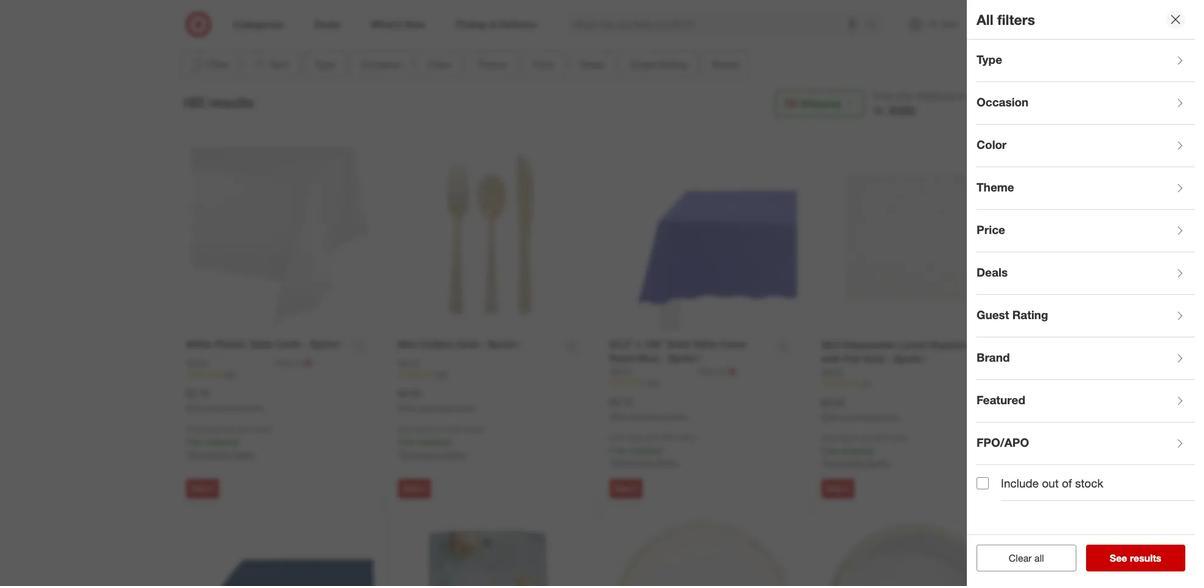 Task type: locate. For each thing, give the bounding box(es) containing it.
online for lunch
[[879, 413, 899, 422]]

1 vertical spatial price
[[977, 223, 1006, 237]]

purchased down 262
[[207, 404, 242, 413]]

2 it from the left
[[421, 485, 425, 494]]

1 horizontal spatial price button
[[977, 210, 1196, 253]]

ship it button for 52.2" x 108" solid table cover royal blue - spritz™
[[610, 480, 643, 499]]

gold right the cutlery
[[457, 338, 478, 351]]

only ships with $35 orders free shipping * * exclusions apply. for cutlery
[[398, 425, 485, 460]]

1 vertical spatial guest rating
[[977, 308, 1049, 322]]

0 horizontal spatial only at ¬
[[275, 357, 312, 370]]

$35 for white plastic table cloth - spritz™
[[238, 425, 250, 435]]

1 vertical spatial deals
[[977, 265, 1008, 279]]

ship it
[[191, 485, 213, 494], [403, 485, 425, 494], [615, 485, 637, 494], [827, 485, 849, 494]]

0 vertical spatial results
[[209, 94, 254, 111]]

orders
[[989, 90, 1017, 102], [252, 425, 273, 435], [463, 425, 485, 435], [675, 434, 696, 443], [887, 434, 908, 444]]

purchased down $3.50
[[843, 413, 877, 422]]

advertisement region
[[233, 0, 963, 29]]

spritz™ inside the 30ct disposable lunch napkins with foil gold - spritz™
[[894, 353, 927, 365]]

table inside 52.2" x 108" solid table cover royal blue - spritz™
[[693, 338, 717, 351]]

4 it from the left
[[845, 485, 849, 494]]

0 horizontal spatial guest rating button
[[620, 51, 698, 78]]

it for 52.2" x 108" solid table cover royal blue - spritz™
[[633, 485, 637, 494]]

1 horizontal spatial occasion button
[[977, 82, 1196, 125]]

price button inside the all filters dialog
[[977, 210, 1196, 253]]

type
[[977, 52, 1003, 66], [315, 58, 335, 71]]

only for 60ct cutlery gold - spritz™
[[398, 425, 413, 435]]

$3.75 down white
[[186, 388, 210, 400]]

1 vertical spatial brand
[[977, 350, 1010, 364]]

1 vertical spatial color
[[977, 137, 1007, 151]]

1 vertical spatial price button
[[977, 210, 1196, 253]]

- right blue
[[662, 352, 666, 365]]

free inside the free with redcard or $35 orders to 40360
[[874, 90, 894, 102]]

7 link
[[985, 11, 1012, 38]]

¬ down white plastic table cloth - spritz™ link
[[304, 357, 312, 370]]

1 vertical spatial gold
[[863, 353, 885, 365]]

only at ¬ down cloth
[[275, 357, 312, 370]]

exclusions
[[189, 450, 230, 460], [401, 450, 442, 460], [613, 458, 653, 468], [825, 459, 865, 469]]

1 vertical spatial occasion button
[[977, 82, 1196, 125]]

0 vertical spatial color button
[[417, 51, 462, 78]]

or
[[959, 90, 968, 102]]

free for 52.2" x 108" solid table cover royal blue - spritz™
[[610, 445, 627, 456]]

0 horizontal spatial occasion
[[361, 58, 402, 71]]

table left cloth
[[249, 338, 273, 351]]

spritz down 30ct
[[822, 367, 844, 377]]

royal
[[610, 352, 636, 365]]

0 horizontal spatial ¬
[[304, 357, 312, 370]]

0 vertical spatial guest rating
[[630, 58, 687, 71]]

shipping
[[205, 437, 238, 447], [417, 437, 450, 447], [629, 445, 662, 456], [841, 446, 873, 456]]

1 horizontal spatial brand
[[977, 350, 1010, 364]]

online down 114 link
[[879, 413, 899, 422]]

1 vertical spatial rating
[[1013, 308, 1049, 322]]

orders for 52.2" x 108" solid table cover royal blue - spritz™
[[675, 434, 696, 443]]

1 horizontal spatial type
[[977, 52, 1003, 66]]

purchased inside $3.50 when purchased online
[[843, 413, 877, 422]]

2 table from the left
[[693, 338, 717, 351]]

theme
[[477, 58, 507, 71], [977, 180, 1015, 194]]

deals inside the all filters dialog
[[977, 265, 1008, 279]]

filter
[[208, 58, 229, 71]]

30ct disposable lunch napkins with foil gold - spritz™
[[822, 339, 967, 365]]

only ships with $35 orders free shipping * * exclusions apply. for plastic
[[186, 425, 273, 460]]

gold
[[457, 338, 478, 351], [863, 353, 885, 365]]

0 vertical spatial occasion button
[[351, 51, 412, 78]]

$3.75 when purchased online for plastic
[[186, 388, 263, 413]]

with down 262
[[222, 425, 236, 435]]

with down $6.00 when purchased online
[[434, 425, 448, 435]]

0 horizontal spatial theme button
[[467, 51, 517, 78]]

purchased for plastic
[[207, 404, 242, 413]]

when for 60ct cutlery gold - spritz™
[[398, 404, 417, 413]]

clear all button
[[977, 546, 1077, 572]]

online down 564 link
[[456, 404, 475, 413]]

0 vertical spatial occasion
[[361, 58, 402, 71]]

52.2" x 108" solid table cover royal blue - spritz™ link
[[610, 338, 769, 366]]

online
[[244, 404, 263, 413], [456, 404, 475, 413], [668, 413, 687, 422], [879, 413, 899, 422]]

0 vertical spatial guest
[[630, 58, 656, 71]]

shipping for white plastic table cloth - spritz™
[[205, 437, 238, 447]]

color
[[428, 58, 451, 71], [977, 137, 1007, 151]]

114
[[859, 379, 872, 388]]

1 horizontal spatial results
[[1131, 553, 1162, 565]]

-
[[304, 338, 307, 351], [481, 338, 485, 351], [662, 352, 666, 365], [887, 353, 891, 365]]

free for 60ct cutlery gold - spritz™
[[398, 437, 415, 447]]

7
[[1003, 13, 1007, 20]]

1 horizontal spatial $3.75 when purchased online
[[610, 396, 687, 422]]

0 horizontal spatial at
[[295, 358, 302, 368]]

- down disposable
[[887, 353, 891, 365]]

0 vertical spatial gold
[[457, 338, 478, 351]]

spritz down royal
[[610, 366, 632, 377]]

exclusions apply. link for 60ct cutlery gold - spritz™
[[401, 450, 467, 460]]

purchased down $6.00 at the left bottom of page
[[419, 404, 454, 413]]

brand inside the all filters dialog
[[977, 350, 1010, 364]]

botanical décor balloon pack - spritz™ image
[[398, 519, 585, 587], [398, 519, 585, 587]]

1 table from the left
[[249, 338, 273, 351]]

ships
[[203, 425, 220, 435], [415, 425, 432, 435], [627, 434, 644, 443], [839, 434, 856, 444]]

What can we help you find? suggestions appear below search field
[[567, 11, 870, 38]]

1 horizontal spatial price
[[977, 223, 1006, 237]]

$3.75 for 52.2" x 108" solid table cover royal blue - spritz™
[[610, 396, 633, 408]]

30ct disposable lunch napkins with foil gold - spritz™ image
[[822, 143, 1010, 331], [822, 143, 1010, 331]]

1 vertical spatial color button
[[977, 125, 1196, 167]]

0 horizontal spatial results
[[209, 94, 254, 111]]

orders inside the free with redcard or $35 orders to 40360
[[989, 90, 1017, 102]]

type down the "7" link
[[977, 52, 1003, 66]]

with down 104
[[646, 434, 660, 443]]

0 horizontal spatial guest rating
[[630, 58, 687, 71]]

spritz link down 60ct
[[398, 357, 420, 370]]

with down $3.50 when purchased online
[[858, 434, 871, 444]]

at
[[295, 358, 302, 368], [718, 366, 726, 377]]

spritz for spritz link on top of 104
[[610, 366, 632, 377]]

exclusions apply. link
[[189, 450, 255, 460], [401, 450, 467, 460], [613, 458, 679, 468], [825, 459, 891, 469]]

$3.75 when purchased online down 262
[[186, 388, 263, 413]]

apply.
[[232, 450, 255, 460], [444, 450, 467, 460], [656, 458, 679, 468], [868, 459, 891, 469]]

- right cloth
[[304, 338, 307, 351]]

1 vertical spatial results
[[1131, 553, 1162, 565]]

1 vertical spatial guest
[[977, 308, 1010, 322]]

165 results
[[181, 94, 254, 111]]

2 ship it button from the left
[[398, 480, 431, 499]]

exclusions apply. link for white plastic table cloth - spritz™
[[189, 450, 255, 460]]

0 horizontal spatial table
[[249, 338, 273, 351]]

orders down 104 link
[[675, 434, 696, 443]]

4 ship it from the left
[[827, 485, 849, 494]]

color button
[[417, 51, 462, 78], [977, 125, 1196, 167]]

ship for white plastic table cloth - spritz™
[[191, 485, 207, 494]]

results right see
[[1131, 553, 1162, 565]]

$3.50
[[822, 397, 845, 409]]

shipping
[[801, 97, 842, 110]]

purchased inside $6.00 when purchased online
[[419, 404, 454, 413]]

theme button
[[467, 51, 517, 78], [977, 167, 1196, 210]]

purchased for disposable
[[843, 413, 877, 422]]

1 vertical spatial guest rating button
[[977, 295, 1196, 338]]

564 link
[[398, 370, 585, 380]]

deals button
[[570, 51, 615, 78], [977, 253, 1196, 295]]

¬ for cover
[[728, 366, 736, 378]]

gold down disposable
[[863, 353, 885, 365]]

guest rating
[[630, 58, 687, 71], [977, 308, 1049, 322]]

purchased down 104
[[631, 413, 665, 422]]

0 vertical spatial brand
[[713, 58, 739, 71]]

$3.75 when purchased online down 104
[[610, 396, 687, 422]]

$3.75 down royal
[[610, 396, 633, 408]]

1 horizontal spatial only at ¬
[[699, 366, 736, 378]]

0 vertical spatial theme
[[477, 58, 507, 71]]

3 ship from the left
[[615, 485, 631, 494]]

with up the 40360
[[896, 90, 914, 102]]

1 horizontal spatial ¬
[[728, 366, 736, 378]]

ship for 60ct cutlery gold - spritz™
[[403, 485, 419, 494]]

0 horizontal spatial price button
[[522, 51, 565, 78]]

0 horizontal spatial $3.75
[[186, 388, 210, 400]]

2 ship it from the left
[[403, 485, 425, 494]]

orders right or in the right top of the page
[[989, 90, 1017, 102]]

price button
[[522, 51, 565, 78], [977, 210, 1196, 253]]

1 vertical spatial occasion
[[977, 95, 1029, 109]]

spritz down 60ct
[[398, 358, 420, 368]]

featured button
[[977, 381, 1196, 423]]

online down '262' link
[[244, 404, 263, 413]]

spritz link down 30ct
[[822, 366, 844, 378]]

occasion
[[361, 58, 402, 71], [977, 95, 1029, 109]]

fpo/apo button
[[977, 423, 1196, 466]]

1 horizontal spatial rating
[[1013, 308, 1049, 322]]

results
[[209, 94, 254, 111], [1131, 553, 1162, 565]]

only at ¬ down cover
[[699, 366, 736, 378]]

orders down $3.50 when purchased online
[[887, 434, 908, 444]]

1 vertical spatial theme
[[977, 180, 1015, 194]]

apply. for table
[[232, 450, 255, 460]]

1 horizontal spatial gold
[[863, 353, 885, 365]]

only ships with $35 orders free shipping * * exclusions apply.
[[186, 425, 273, 460], [398, 425, 485, 460], [610, 434, 696, 468], [822, 434, 908, 469]]

only for 30ct disposable lunch napkins with foil gold - spritz™
[[822, 434, 836, 444]]

type right sort
[[315, 58, 335, 71]]

clear all
[[1009, 553, 1045, 565]]

104
[[647, 378, 660, 388]]

spritz link up 262
[[186, 357, 273, 370]]

0 horizontal spatial type button
[[304, 51, 346, 78]]

0 horizontal spatial brand
[[713, 58, 739, 71]]

0 vertical spatial deals button
[[570, 51, 615, 78]]

deals
[[580, 58, 605, 71], [977, 265, 1008, 279]]

exclusions for white plastic table cloth - spritz™
[[189, 450, 230, 460]]

it
[[209, 485, 213, 494], [421, 485, 425, 494], [633, 485, 637, 494], [845, 485, 849, 494]]

1 horizontal spatial guest rating button
[[977, 295, 1196, 338]]

- inside the 30ct disposable lunch napkins with foil gold - spritz™
[[887, 353, 891, 365]]

3 ship it from the left
[[615, 485, 637, 494]]

spritz link up 104
[[610, 366, 696, 378]]

¬ down cover
[[728, 366, 736, 378]]

1 ship it button from the left
[[186, 480, 219, 499]]

0 horizontal spatial deals button
[[570, 51, 615, 78]]

1 horizontal spatial deals
[[977, 265, 1008, 279]]

0 horizontal spatial type
[[315, 58, 335, 71]]

¬
[[304, 357, 312, 370], [728, 366, 736, 378]]

1 it from the left
[[209, 485, 213, 494]]

spritz link
[[186, 357, 273, 370], [398, 357, 420, 370], [610, 366, 696, 378], [822, 366, 844, 378]]

exclusions for 30ct disposable lunch napkins with foil gold - spritz™
[[825, 459, 865, 469]]

type inside the all filters dialog
[[977, 52, 1003, 66]]

guest rating button
[[620, 51, 698, 78], [977, 295, 1196, 338]]

guest rating button inside the all filters dialog
[[977, 295, 1196, 338]]

1 horizontal spatial table
[[693, 338, 717, 351]]

cover
[[720, 338, 747, 351]]

free for 30ct disposable lunch napkins with foil gold - spritz™
[[822, 446, 838, 456]]

only
[[275, 358, 292, 368], [699, 366, 716, 377], [186, 425, 201, 435], [398, 425, 413, 435], [610, 434, 625, 443], [822, 434, 836, 444]]

orders down '262' link
[[252, 425, 273, 435]]

with inside the 30ct disposable lunch napkins with foil gold - spritz™
[[822, 353, 841, 365]]

at up 104 link
[[718, 366, 726, 377]]

0 horizontal spatial theme
[[477, 58, 507, 71]]

spritz
[[186, 358, 208, 368], [398, 358, 420, 368], [610, 366, 632, 377], [822, 367, 844, 377]]

when inside $3.50 when purchased online
[[822, 413, 841, 422]]

brand down what can we help you find? suggestions appear below 'search box'
[[713, 58, 739, 71]]

solid table cover navy blue - spritz™ image
[[186, 519, 374, 587], [186, 519, 374, 587]]

when inside $6.00 when purchased online
[[398, 404, 417, 413]]

1 vertical spatial brand button
[[977, 338, 1196, 381]]

1 vertical spatial deals button
[[977, 253, 1196, 295]]

online inside $3.50 when purchased online
[[879, 413, 899, 422]]

0 horizontal spatial brand button
[[703, 51, 749, 78]]

with for white plastic table cloth - spritz™
[[222, 425, 236, 435]]

fpo/apo
[[977, 436, 1030, 450]]

spritz for spritz link underneath 60ct
[[398, 358, 420, 368]]

1 horizontal spatial theme
[[977, 180, 1015, 194]]

type button
[[977, 40, 1196, 82], [304, 51, 346, 78]]

when
[[186, 404, 205, 413], [398, 404, 417, 413], [610, 413, 629, 422], [822, 413, 841, 422]]

1 horizontal spatial occasion
[[977, 95, 1029, 109]]

4 ship from the left
[[827, 485, 843, 494]]

1 horizontal spatial guest rating
[[977, 308, 1049, 322]]

1 horizontal spatial brand button
[[977, 338, 1196, 381]]

brand up featured
[[977, 350, 1010, 364]]

0 horizontal spatial color
[[428, 58, 451, 71]]

1 horizontal spatial $3.75
[[610, 396, 633, 408]]

3 it from the left
[[633, 485, 637, 494]]

$3.75
[[186, 388, 210, 400], [610, 396, 633, 408]]

rating inside the all filters dialog
[[1013, 308, 1049, 322]]

see results button
[[1086, 546, 1186, 572]]

0 vertical spatial rating
[[659, 58, 687, 71]]

spritz™ down solid
[[668, 352, 701, 365]]

with
[[896, 90, 914, 102], [822, 353, 841, 365], [222, 425, 236, 435], [434, 425, 448, 435], [646, 434, 660, 443], [858, 434, 871, 444]]

results right 165
[[209, 94, 254, 111]]

see results
[[1110, 553, 1162, 565]]

0 horizontal spatial $3.75 when purchased online
[[186, 388, 263, 413]]

only for 52.2" x 108" solid table cover royal blue - spritz™
[[610, 434, 625, 443]]

table
[[249, 338, 273, 351], [693, 338, 717, 351]]

262
[[224, 370, 236, 379]]

table right solid
[[693, 338, 717, 351]]

0 horizontal spatial deals
[[580, 58, 605, 71]]

with for 52.2" x 108" solid table cover royal blue - spritz™
[[646, 434, 660, 443]]

results for see results
[[1131, 553, 1162, 565]]

60ct
[[398, 338, 418, 351]]

ships for white plastic table cloth - spritz™
[[203, 425, 220, 435]]

brand
[[713, 58, 739, 71], [977, 350, 1010, 364]]

1 ship from the left
[[191, 485, 207, 494]]

1 ship it from the left
[[191, 485, 213, 494]]

orders down $6.00 when purchased online
[[463, 425, 485, 435]]

spritz down white
[[186, 358, 208, 368]]

$35
[[970, 90, 986, 102], [238, 425, 250, 435], [450, 425, 461, 435], [662, 434, 673, 443], [873, 434, 885, 444]]

theme inside the all filters dialog
[[977, 180, 1015, 194]]

1 horizontal spatial at
[[718, 366, 726, 377]]

3 ship it button from the left
[[610, 480, 643, 499]]

brand button
[[703, 51, 749, 78], [977, 338, 1196, 381]]

ship it for 30ct disposable lunch napkins with foil gold - spritz™
[[827, 485, 849, 494]]

at down cloth
[[295, 358, 302, 368]]

6.75" snack paper plate white/gold - spritz™ image
[[822, 519, 1010, 587], [822, 519, 1010, 587]]

60ct cutlery gold - spritz™ image
[[398, 143, 585, 331], [398, 143, 585, 331]]

Include out of stock checkbox
[[977, 478, 989, 490]]

plastic
[[215, 338, 246, 351]]

spritz for spritz link over 262
[[186, 358, 208, 368]]

0 horizontal spatial guest
[[630, 58, 656, 71]]

0 vertical spatial price button
[[522, 51, 565, 78]]

online inside $6.00 when purchased online
[[456, 404, 475, 413]]

online down 104 link
[[668, 413, 687, 422]]

spritz™ right cloth
[[310, 338, 343, 351]]

with down 30ct
[[822, 353, 841, 365]]

spritz™ up 564 link
[[488, 338, 521, 351]]

52.2" x 108" solid table cover royal blue - spritz™ image
[[610, 143, 797, 331], [610, 143, 797, 331]]

white
[[186, 338, 212, 351]]

clear
[[1009, 553, 1032, 565]]

guest
[[630, 58, 656, 71], [977, 308, 1010, 322]]

0 horizontal spatial color button
[[417, 51, 462, 78]]

apply. for lunch
[[868, 459, 891, 469]]

spritz™ down 'lunch'
[[894, 353, 927, 365]]

1 horizontal spatial guest
[[977, 308, 1010, 322]]

exclusions apply. link for 30ct disposable lunch napkins with foil gold - spritz™
[[825, 459, 891, 469]]

white plastic table cloth - spritz™ image
[[186, 143, 374, 331], [186, 143, 374, 331]]

0 horizontal spatial price
[[533, 58, 555, 71]]

0 vertical spatial price
[[533, 58, 555, 71]]

1 vertical spatial theme button
[[977, 167, 1196, 210]]

spritz™
[[310, 338, 343, 351], [488, 338, 521, 351], [668, 352, 701, 365], [894, 353, 927, 365]]

4 ship it button from the left
[[822, 480, 854, 499]]

spritz™ inside 52.2" x 108" solid table cover royal blue - spritz™
[[668, 352, 701, 365]]

price inside the all filters dialog
[[977, 223, 1006, 237]]

purchased for x
[[631, 413, 665, 422]]

results inside button
[[1131, 553, 1162, 565]]

search button
[[861, 11, 891, 40]]

ship it button for 30ct disposable lunch napkins with foil gold - spritz™
[[822, 480, 854, 499]]

0 vertical spatial brand button
[[703, 51, 749, 78]]

2 ship from the left
[[403, 485, 419, 494]]

price
[[533, 58, 555, 71], [977, 223, 1006, 237]]

apply. for gold
[[444, 450, 467, 460]]

color inside the all filters dialog
[[977, 137, 1007, 151]]

- up 564 link
[[481, 338, 485, 351]]

1 horizontal spatial color
[[977, 137, 1007, 151]]

exclusions for 52.2" x 108" solid table cover royal blue - spritz™
[[613, 458, 653, 468]]

0 vertical spatial deals
[[580, 58, 605, 71]]

rating
[[659, 58, 687, 71], [1013, 308, 1049, 322]]

occasion button
[[351, 51, 412, 78], [977, 82, 1196, 125]]



Task type: describe. For each thing, give the bounding box(es) containing it.
only for white plastic table cloth - spritz™
[[186, 425, 201, 435]]

1 horizontal spatial deals button
[[977, 253, 1196, 295]]

ships for 30ct disposable lunch napkins with foil gold - spritz™
[[839, 434, 856, 444]]

ship it for 60ct cutlery gold - spritz™
[[403, 485, 425, 494]]

- inside 52.2" x 108" solid table cover royal blue - spritz™
[[662, 352, 666, 365]]

napkins
[[930, 339, 967, 351]]

$6.00 when purchased online
[[398, 388, 475, 413]]

online for 108"
[[668, 413, 687, 422]]

orders for 30ct disposable lunch napkins with foil gold - spritz™
[[887, 434, 908, 444]]

free with redcard or $35 orders to 40360
[[874, 90, 1017, 116]]

1 horizontal spatial type button
[[977, 40, 1196, 82]]

when for 52.2" x 108" solid table cover royal blue - spritz™
[[610, 413, 629, 422]]

results for 165 results
[[209, 94, 254, 111]]

gold inside the 30ct disposable lunch napkins with foil gold - spritz™
[[863, 353, 885, 365]]

out
[[1043, 477, 1059, 491]]

0 vertical spatial color
[[428, 58, 451, 71]]

white plastic table cloth - spritz™ link
[[186, 338, 343, 352]]

it for 30ct disposable lunch napkins with foil gold - spritz™
[[845, 485, 849, 494]]

0 horizontal spatial gold
[[457, 338, 478, 351]]

cloth
[[276, 338, 301, 351]]

cutlery
[[420, 338, 454, 351]]

it for 60ct cutlery gold - spritz™
[[421, 485, 425, 494]]

104 link
[[610, 378, 797, 389]]

guest rating inside the all filters dialog
[[977, 308, 1049, 322]]

all filters dialog
[[967, 0, 1196, 587]]

0 vertical spatial guest rating button
[[620, 51, 698, 78]]

of
[[1062, 477, 1073, 491]]

ship it button for 60ct cutlery gold - spritz™
[[398, 480, 431, 499]]

all
[[1035, 553, 1045, 565]]

60ct cutlery gold - spritz™ link
[[398, 338, 521, 352]]

online for gold
[[456, 404, 475, 413]]

free for white plastic table cloth - spritz™
[[186, 437, 203, 447]]

only ships with $35 orders free shipping * * exclusions apply. for disposable
[[822, 434, 908, 469]]

white plastic table cloth - spritz™
[[186, 338, 343, 351]]

solid
[[667, 338, 691, 351]]

$35 inside the free with redcard or $35 orders to 40360
[[970, 90, 986, 102]]

spritz for spritz link underneath 30ct
[[822, 367, 844, 377]]

30ct disposable lunch napkins with foil gold - spritz™ link
[[822, 338, 981, 366]]

apply. for 108"
[[656, 458, 679, 468]]

- inside white plastic table cloth - spritz™ link
[[304, 338, 307, 351]]

165
[[181, 94, 205, 111]]

disposable
[[844, 339, 896, 351]]

filters
[[998, 11, 1036, 28]]

1 horizontal spatial color button
[[977, 125, 1196, 167]]

filter button
[[181, 51, 238, 78]]

564
[[436, 370, 448, 379]]

- inside 60ct cutlery gold - spritz™ link
[[481, 338, 485, 351]]

with for 30ct disposable lunch napkins with foil gold - spritz™
[[858, 434, 871, 444]]

featured
[[977, 393, 1026, 407]]

search
[[861, 19, 891, 31]]

52.2"
[[610, 338, 633, 351]]

0 horizontal spatial rating
[[659, 58, 687, 71]]

ship it for white plastic table cloth - spritz™
[[191, 485, 213, 494]]

$35 for 60ct cutlery gold - spritz™
[[450, 425, 461, 435]]

shipping for 60ct cutlery gold - spritz™
[[417, 437, 450, 447]]

shipping for 52.2" x 108" solid table cover royal blue - spritz™
[[629, 445, 662, 456]]

include out of stock
[[1002, 477, 1104, 491]]

¬ for spritz™
[[304, 357, 312, 370]]

sort
[[270, 58, 289, 71]]

40360
[[889, 104, 916, 116]]

all filters
[[977, 11, 1036, 28]]

exclusions for 60ct cutlery gold - spritz™
[[401, 450, 442, 460]]

online for table
[[244, 404, 263, 413]]

$3.75 when purchased online for x
[[610, 396, 687, 422]]

ships for 60ct cutlery gold - spritz™
[[415, 425, 432, 435]]

with for 60ct cutlery gold - spritz™
[[434, 425, 448, 435]]

blue
[[638, 352, 659, 365]]

ship for 52.2" x 108" solid table cover royal blue - spritz™
[[615, 485, 631, 494]]

stock
[[1076, 477, 1104, 491]]

sort button
[[243, 51, 299, 78]]

only ships with $35 orders free shipping * * exclusions apply. for x
[[610, 434, 696, 468]]

guest inside the all filters dialog
[[977, 308, 1010, 322]]

to
[[874, 104, 884, 116]]

when for 30ct disposable lunch napkins with foil gold - spritz™
[[822, 413, 841, 422]]

$6.00
[[398, 388, 422, 400]]

shipping for 30ct disposable lunch napkins with foil gold - spritz™
[[841, 446, 873, 456]]

40360 button
[[889, 103, 916, 117]]

ships for 52.2" x 108" solid table cover royal blue - spritz™
[[627, 434, 644, 443]]

1 horizontal spatial theme button
[[977, 167, 1196, 210]]

$35 for 52.2" x 108" solid table cover royal blue - spritz™
[[662, 434, 673, 443]]

when for white plastic table cloth - spritz™
[[186, 404, 205, 413]]

60ct cutlery gold - spritz™
[[398, 338, 521, 351]]

orders for white plastic table cloth - spritz™
[[252, 425, 273, 435]]

$3.50 when purchased online
[[822, 397, 899, 422]]

orders for 60ct cutlery gold - spritz™
[[463, 425, 485, 435]]

30ct
[[822, 339, 841, 351]]

redcard
[[917, 90, 956, 102]]

$35 for 30ct disposable lunch napkins with foil gold - spritz™
[[873, 434, 885, 444]]

foil
[[844, 353, 860, 365]]

at for table
[[718, 366, 726, 377]]

sponsored
[[927, 29, 963, 38]]

108"
[[644, 338, 665, 351]]

exclusions apply. link for 52.2" x 108" solid table cover royal blue - spritz™
[[613, 458, 679, 468]]

262 link
[[186, 370, 374, 380]]

it for white plastic table cloth - spritz™
[[209, 485, 213, 494]]

114 link
[[822, 378, 1010, 389]]

$3.75 for white plastic table cloth - spritz™
[[186, 388, 210, 400]]

at for -
[[295, 358, 302, 368]]

0 vertical spatial theme button
[[467, 51, 517, 78]]

lunch
[[899, 339, 927, 351]]

only at ¬ for -
[[275, 357, 312, 370]]

purchased for cutlery
[[419, 404, 454, 413]]

0 horizontal spatial occasion button
[[351, 51, 412, 78]]

all
[[977, 11, 994, 28]]

include
[[1002, 477, 1039, 491]]

occasion inside the all filters dialog
[[977, 95, 1029, 109]]

ship for 30ct disposable lunch napkins with foil gold - spritz™
[[827, 485, 843, 494]]

see
[[1110, 553, 1128, 565]]

shipping button
[[775, 90, 865, 117]]

ship it button for white plastic table cloth - spritz™
[[186, 480, 219, 499]]

ship it for 52.2" x 108" solid table cover royal blue - spritz™
[[615, 485, 637, 494]]

only at ¬ for table
[[699, 366, 736, 378]]

x
[[636, 338, 641, 351]]

20ct dinner paper plates off-white - spritz™ image
[[610, 519, 797, 587]]

52.2" x 108" solid table cover royal blue - spritz™
[[610, 338, 747, 365]]

with inside the free with redcard or $35 orders to 40360
[[896, 90, 914, 102]]



Task type: vqa. For each thing, say whether or not it's contained in the screenshot.
THE EXCLUSIONS APPLY. link related to White Plastic Table Cloth - Spritz™
yes



